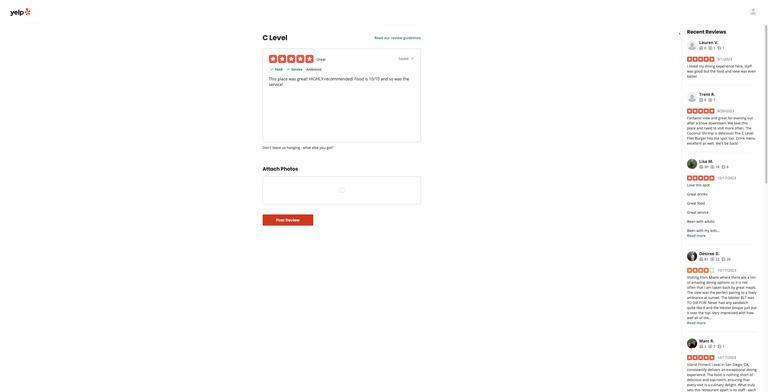 Task type: describe. For each thing, give the bounding box(es) containing it.
consistently
[[687, 368, 707, 372]]

desiree d.
[[700, 251, 720, 257]]

burger
[[695, 136, 707, 141]]

quite
[[687, 306, 696, 310]]

reviews element for marc
[[709, 344, 716, 349]]

with for adults
[[697, 219, 704, 224]]

This place was great! HIGHLY recommended! Food is 10/10 and so was the service! text field
[[269, 76, 415, 87]]

review
[[286, 217, 300, 223]]

hanging
[[287, 145, 300, 150]]

put
[[751, 306, 757, 310]]

what
[[303, 145, 311, 150]]

v.
[[715, 40, 719, 45]]

6
[[727, 165, 729, 169]]

photo of lisa m. image
[[687, 159, 698, 169]]

staff inside island prime/c level in san diego, ca, consistently delivers an exceptional dining experience. the food is nothing short of delicious and top-notch, ensuring that every visit is a culinary delight. what truly sets this restaurant apart is its staff -
[[738, 388, 746, 392]]

ensuring
[[728, 378, 743, 383]]

m.
[[709, 159, 714, 164]]

friends element for lauren
[[700, 46, 707, 51]]

delicious
[[687, 378, 702, 383]]

16 review v2 image for marc
[[709, 345, 713, 349]]

1 vertical spatial lobster
[[720, 306, 732, 310]]

coconut
[[687, 131, 701, 136]]

16 review v2 image for trent
[[709, 98, 713, 102]]

a right the 'are'
[[748, 275, 750, 280]]

1 vertical spatial of
[[700, 316, 703, 321]]

more inside visiting from miami where there are a ton of amazing dining options so it is not often that i am taken back by great meals. the view was the perfect pairing to a lively ambiance at sunset. the lobster blt was to die for! never had any sandwich quite like it and the lobster bisque just put it over the top. very impressed with how well all of the… read more
[[697, 321, 706, 326]]

and inside visiting from miami where there are a ton of amazing dining options so it is not often that i am taken back by great meals. the view was the perfect pairing to a lively ambiance at sunset. the lobster blt was to die for! never had any sandwich quite like it and the lobster bisque just put it over the top. very impressed with how well all of the… read more
[[706, 306, 713, 310]]

top.
[[705, 311, 712, 315]]

very
[[713, 311, 720, 315]]

1 up 9/1/2023
[[723, 46, 725, 50]]

too.
[[729, 136, 735, 141]]

recent
[[687, 28, 705, 35]]

view inside visiting from miami where there are a ton of amazing dining options so it is not often that i am taken back by great meals. the view was the perfect pairing to a lively ambiance at sunset. the lobster blt was to die for! never had any sandwich quite like it and the lobster bisque just put it over the top. very impressed with how well all of the… read more
[[694, 290, 702, 295]]

photos element for lisa m.
[[722, 165, 729, 170]]

ca,
[[744, 363, 750, 367]]

0 horizontal spatial food
[[275, 67, 282, 72]]

16 friends v2 image for desiree d.
[[700, 257, 704, 262]]

impressed
[[721, 311, 738, 315]]

81
[[705, 257, 709, 262]]

menu
[[746, 136, 756, 141]]

10/17/2023 for desiree d.
[[718, 268, 737, 273]]

staff inside i loved my dining experience here, staff was good but the food and view was even better
[[745, 64, 752, 69]]

as
[[703, 141, 707, 146]]

10/17/2023 for lisa m.
[[718, 176, 737, 181]]

need
[[704, 126, 713, 131]]

reviews
[[706, 28, 727, 35]]

diego,
[[733, 363, 743, 367]]

photos element for lauren v.
[[718, 46, 725, 51]]

5 star rating image for marc r.
[[687, 355, 715, 361]]

food inside island prime/c level in san diego, ca, consistently delivers an exceptional dining experience. the food is nothing short of delicious and top-notch, ensuring that every visit is a culinary delight. what truly sets this restaurant apart is its staff -
[[715, 373, 722, 378]]

the inside i loved my dining experience here, staff was good but the food and view was even better
[[711, 69, 716, 74]]

miami
[[709, 275, 719, 280]]

the down like
[[699, 311, 704, 315]]

0 vertical spatial c
[[263, 33, 268, 43]]

9/1/2023
[[718, 57, 733, 62]]

perfect
[[716, 290, 728, 295]]

0 horizontal spatial it
[[687, 311, 690, 315]]

by
[[732, 285, 736, 290]]

ambiance
[[687, 295, 704, 300]]

great for great service
[[687, 210, 697, 215]]

visiting
[[687, 275, 699, 280]]

and down show
[[697, 126, 703, 131]]

sets
[[687, 388, 694, 392]]

photos element for marc r.
[[718, 344, 725, 349]]

to
[[687, 301, 692, 305]]

7
[[714, 344, 716, 349]]

16 checkmark v2 image
[[411, 57, 415, 61]]

service!
[[269, 82, 283, 87]]

well.
[[708, 141, 715, 146]]

in
[[722, 363, 725, 367]]

sunset.
[[709, 295, 721, 300]]

16 friends v2 image for lauren v.
[[700, 46, 704, 50]]

recommended!
[[325, 76, 354, 82]]

was left great!
[[289, 76, 296, 82]]

apart
[[720, 388, 729, 392]]

short
[[740, 373, 749, 378]]

i inside visiting from miami where there are a ton of amazing dining options so it is not often that i am taken back by great meals. the view was the perfect pairing to a lively ambiance at sunset. the lobster blt was to die for! never had any sandwich quite like it and the lobster bisque just put it over the top. very impressed with how well all of the… read more
[[705, 285, 706, 290]]

the right often.
[[746, 126, 752, 131]]

meals.
[[746, 285, 757, 290]]

1 vertical spatial this
[[696, 183, 702, 188]]

pairing
[[729, 290, 741, 295]]

marc
[[700, 339, 710, 344]]

visiting from miami where there are a ton of amazing dining options so it is not often that i am taken back by great meals. the view was the perfect pairing to a lively ambiance at sunset. the lobster blt was to die for! never had any sandwich quite like it and the lobster bisque just put it over the top. very impressed with how well all of the… read more
[[687, 275, 757, 326]]

lisa
[[700, 159, 708, 164]]

was up at
[[703, 290, 709, 295]]

1 vertical spatial it
[[703, 306, 706, 310]]

level inside fantastic view and great for evening out after a show downtown.  we love this place and need to visit more often.  the coconut shrimp is delicious!  the c level filet burger hits the spot too.  drink menu excellent as well.  we'll be back!
[[745, 131, 754, 136]]

18
[[716, 165, 720, 169]]

sandwich
[[733, 301, 749, 305]]

is down an
[[723, 373, 726, 378]]

not
[[742, 280, 748, 285]]

culinary
[[711, 383, 724, 388]]

got?
[[327, 145, 334, 150]]

d.
[[716, 251, 720, 257]]

reviews element for trent
[[709, 97, 716, 103]]

all
[[695, 316, 699, 321]]

experience.
[[687, 373, 707, 378]]

level inside island prime/c level in san diego, ca, consistently delivers an exceptional dining experience. the food is nothing short of delicious and top-notch, ensuring that every visit is a culinary delight. what truly sets this restaurant apart is its staff -
[[712, 363, 721, 367]]

was down here,
[[741, 69, 748, 74]]

16 friends v2 image for marc r.
[[700, 345, 704, 349]]

over
[[690, 311, 698, 315]]

read more button for lisa m.
[[687, 233, 706, 239]]

16 photos v2 image for r.
[[718, 345, 722, 349]]

highly
[[309, 76, 324, 82]]

where
[[720, 275, 731, 280]]

san
[[726, 363, 732, 367]]

8/30/2023
[[718, 109, 735, 113]]

good
[[695, 69, 703, 74]]

1 vertical spatial food
[[698, 201, 705, 206]]

great for great food
[[687, 201, 697, 206]]

dining inside island prime/c level in san diego, ca, consistently delivers an exceptional dining experience. the food is nothing short of delicious and top-notch, ensuring that every visit is a culinary delight. what truly sets this restaurant apart is its staff -
[[747, 368, 757, 372]]

visit inside island prime/c level in san diego, ca, consistently delivers an exceptional dining experience. the food is nothing short of delicious and top-notch, ensuring that every visit is a culinary delight. what truly sets this restaurant apart is its staff -
[[697, 383, 704, 388]]

0 for lauren
[[705, 46, 707, 50]]

a inside fantastic view and great for evening out after a show downtown.  we love this place and need to visit more often.  the coconut shrimp is delicious!  the c level filet burger hits the spot too.  drink menu excellent as well.  we'll be back!
[[696, 121, 698, 126]]

island
[[687, 363, 697, 367]]

the inside fantastic view and great for evening out after a show downtown.  we love this place and need to visit more often.  the coconut shrimp is delicious!  the c level filet burger hits the spot too.  drink menu excellent as well.  we'll be back!
[[714, 136, 720, 141]]

the up very
[[714, 306, 719, 310]]

read for read more
[[687, 233, 696, 238]]

and inside island prime/c level in san diego, ca, consistently delivers an exceptional dining experience. the food is nothing short of delicious and top-notch, ensuring that every visit is a culinary delight. what truly sets this restaurant apart is its staff -
[[703, 378, 709, 383]]

exceptional
[[727, 368, 746, 372]]

- inside island prime/c level in san diego, ca, consistently delivers an exceptional dining experience. the food is nothing short of delicious and top-notch, ensuring that every visit is a culinary delight. what truly sets this restaurant apart is its staff -
[[746, 388, 748, 392]]

1 down trent r.
[[714, 97, 716, 102]]

even
[[748, 69, 756, 74]]

drinks
[[698, 192, 708, 197]]

1 right 7
[[723, 344, 725, 349]]

is inside fantastic view and great for evening out after a show downtown.  we love this place and need to visit more often.  the coconut shrimp is delicious!  the c level filet burger hits the spot too.  drink menu excellent as well.  we'll be back!
[[715, 131, 718, 136]]

ambiance
[[306, 67, 322, 72]]

rating element
[[269, 55, 314, 63]]

great inside visiting from miami where there are a ton of amazing dining options so it is not often that i am taken back by great meals. the view was the perfect pairing to a lively ambiance at sunset. the lobster blt was to die for! never had any sandwich quite like it and the lobster bisque just put it over the top. very impressed with how well all of the… read more
[[736, 285, 745, 290]]

30
[[705, 165, 709, 169]]

the down "often"
[[687, 290, 694, 295]]

great for great drinks
[[687, 192, 697, 197]]

else
[[312, 145, 319, 150]]

with inside visiting from miami where there are a ton of amazing dining options so it is not often that i am taken back by great meals. the view was the perfect pairing to a lively ambiance at sunset. the lobster blt was to die for! never had any sandwich quite like it and the lobster bisque just put it over the top. very impressed with how well all of the… read more
[[739, 311, 746, 315]]

you
[[320, 145, 326, 150]]

read for read our review guidelines
[[375, 35, 383, 40]]

friends element for trent
[[700, 97, 707, 103]]

more inside fantastic view and great for evening out after a show downtown.  we love this place and need to visit more often.  the coconut shrimp is delicious!  the c level filet burger hits the spot too.  drink menu excellent as well.  we'll be back!
[[725, 126, 734, 131]]

of inside island prime/c level in san diego, ca, consistently delivers an exceptional dining experience. the food is nothing short of delicious and top-notch, ensuring that every visit is a culinary delight. what truly sets this restaurant apart is its staff -
[[750, 373, 753, 378]]

great food
[[687, 201, 705, 206]]

this inside island prime/c level in san diego, ca, consistently delivers an exceptional dining experience. the food is nothing short of delicious and top-notch, ensuring that every visit is a culinary delight. what truly sets this restaurant apart is its staff -
[[695, 388, 701, 392]]

great for great
[[317, 57, 326, 62]]

reviews element for lisa
[[711, 165, 720, 170]]

like
[[697, 306, 702, 310]]

tyler b. image
[[749, 7, 758, 16]]

1 vertical spatial more
[[697, 233, 706, 238]]

the down often.
[[735, 131, 741, 136]]

there
[[732, 275, 741, 280]]

so inside visiting from miami where there are a ton of amazing dining options so it is not often that i am taken back by great meals. the view was the perfect pairing to a lively ambiance at sunset. the lobster blt was to die for! never had any sandwich quite like it and the lobster bisque just put it over the top. very impressed with how well all of the… read more
[[731, 280, 735, 285]]

guidelines
[[403, 35, 421, 40]]

what
[[738, 383, 747, 388]]

visit inside fantastic view and great for evening out after a show downtown.  we love this place and need to visit more often.  the coconut shrimp is delicious!  the c level filet burger hits the spot too.  drink menu excellent as well.  we'll be back!
[[718, 126, 724, 131]]

friends element for desiree
[[700, 257, 709, 262]]

its
[[733, 388, 737, 392]]

review
[[391, 35, 403, 40]]

was down lively
[[748, 295, 754, 300]]

is left its
[[730, 388, 733, 392]]

and inside this place was great! highly recommended! food is 10/10 and so was the service!
[[381, 76, 388, 82]]

0 vertical spatial -
[[301, 145, 302, 150]]

been for been with adults
[[687, 219, 696, 224]]

delivers
[[708, 368, 721, 372]]



Task type: vqa. For each thing, say whether or not it's contained in the screenshot.
right THE HOME SERVICES
no



Task type: locate. For each thing, give the bounding box(es) containing it.
reviews element containing 22
[[711, 257, 720, 262]]

2 0 from the top
[[705, 97, 707, 102]]

reviews element containing 18
[[711, 165, 720, 170]]

desiree
[[700, 251, 715, 257]]

-
[[301, 145, 302, 150], [746, 388, 748, 392]]

16 friends v2 image left 2
[[700, 345, 704, 349]]

10/17/2023 down 6
[[718, 176, 737, 181]]

0
[[705, 46, 707, 50], [705, 97, 707, 102]]

c inside fantastic view and great for evening out after a show downtown.  we love this place and need to visit more often.  the coconut shrimp is delicious!  the c level filet burger hits the spot too.  drink menu excellent as well.  we'll be back!
[[742, 131, 744, 136]]

a up restaurant
[[708, 383, 710, 388]]

2 vertical spatial view
[[694, 290, 702, 295]]

2 vertical spatial 10/17/2023
[[718, 355, 737, 360]]

topic service detected in review image
[[287, 67, 291, 71], [287, 67, 291, 71]]

friends element down desiree
[[700, 257, 709, 262]]

2 horizontal spatial view
[[733, 69, 740, 74]]

photo of marc r. image
[[687, 339, 698, 349]]

view up ambiance
[[694, 290, 702, 295]]

0 vertical spatial dining
[[705, 64, 715, 69]]

0 vertical spatial r.
[[712, 92, 715, 97]]

2 vertical spatial with
[[739, 311, 746, 315]]

never
[[708, 301, 718, 305]]

friends element
[[700, 46, 707, 51], [700, 97, 707, 103], [700, 165, 709, 170], [700, 257, 709, 262], [700, 344, 707, 349]]

reviews element right 2
[[709, 344, 716, 349]]

0 vertical spatial 16 friends v2 image
[[700, 46, 704, 50]]

view up show
[[703, 116, 710, 121]]

1 vertical spatial r.
[[711, 339, 715, 344]]

10/17/2023 for marc r.
[[718, 355, 737, 360]]

2 16 friends v2 image from the top
[[700, 257, 704, 262]]

with down great service
[[697, 219, 704, 224]]

had
[[719, 301, 725, 305]]

topic food detected in review image
[[270, 67, 274, 71], [270, 67, 274, 71]]

2 16 friends v2 image from the top
[[700, 98, 704, 102]]

visit down delicious
[[697, 383, 704, 388]]

nothing
[[727, 373, 739, 378]]

love this spot
[[687, 183, 710, 188]]

reviews element
[[709, 46, 716, 51], [709, 97, 716, 103], [711, 165, 720, 170], [711, 257, 720, 262], [709, 344, 716, 349]]

to inside visiting from miami where there are a ton of amazing dining options so it is not often that i am taken back by great meals. the view was the perfect pairing to a lively ambiance at sunset. the lobster blt was to die for! never had any sandwich quite like it and the lobster bisque just put it over the top. very impressed with how well all of the… read more
[[742, 290, 745, 295]]

and down experience
[[726, 69, 732, 74]]

back!
[[730, 141, 739, 146]]

1 vertical spatial great
[[736, 285, 745, 290]]

been with adults
[[687, 219, 715, 224]]

my for dining
[[699, 64, 704, 69]]

1 vertical spatial view
[[703, 116, 710, 121]]

- down what
[[746, 388, 748, 392]]

experience
[[716, 64, 735, 69]]

0 vertical spatial 10/17/2023
[[718, 176, 737, 181]]

0 horizontal spatial place
[[278, 76, 288, 82]]

to inside fantastic view and great for evening out after a show downtown.  we love this place and need to visit more often.  the coconut shrimp is delicious!  the c level filet burger hits the spot too.  drink menu excellent as well.  we'll be back!
[[714, 126, 717, 131]]

that inside island prime/c level in san diego, ca, consistently delivers an exceptional dining experience. the food is nothing short of delicious and top-notch, ensuring that every visit is a culinary delight. what truly sets this restaurant apart is its staff -
[[743, 378, 750, 383]]

20
[[727, 257, 731, 262]]

1 vertical spatial -
[[746, 388, 748, 392]]

2 vertical spatial food
[[715, 373, 722, 378]]

trent
[[700, 92, 711, 97]]

2 vertical spatial level
[[712, 363, 721, 367]]

0 vertical spatial food
[[275, 67, 282, 72]]

2 vertical spatial read
[[687, 321, 696, 326]]

fantastic
[[687, 116, 702, 121]]

well
[[687, 316, 694, 321]]

2 read more button from the top
[[687, 321, 706, 326]]

taken
[[713, 285, 722, 290]]

visit down 'downtown.'
[[718, 126, 724, 131]]

1 horizontal spatial i
[[705, 285, 706, 290]]

read down 'well'
[[687, 321, 696, 326]]

None radio
[[296, 55, 304, 63], [305, 55, 314, 63], [296, 55, 304, 63], [305, 55, 314, 63]]

0 vertical spatial place
[[278, 76, 288, 82]]

10/17/2023
[[718, 176, 737, 181], [718, 268, 737, 273], [718, 355, 737, 360]]

0 vertical spatial this
[[742, 121, 748, 126]]

read inside visiting from miami where there are a ton of amazing dining options so it is not often that i am taken back by great meals. the view was the perfect pairing to a lively ambiance at sunset. the lobster blt was to die for! never had any sandwich quite like it and the lobster bisque just put it over the top. very impressed with how well all of the… read more
[[687, 321, 696, 326]]

view
[[733, 69, 740, 74], [703, 116, 710, 121], [694, 290, 702, 295]]

0 vertical spatial 16 friends v2 image
[[700, 165, 704, 169]]

more down the been with my kids…
[[697, 233, 706, 238]]

the up sunset.
[[710, 290, 716, 295]]

great up ambiance
[[317, 57, 326, 62]]

2 vertical spatial more
[[697, 321, 706, 326]]

1
[[714, 46, 716, 50], [723, 46, 725, 50], [714, 97, 716, 102], [723, 344, 725, 349]]

my left kids…
[[705, 228, 710, 233]]

a up the blt
[[746, 290, 748, 295]]

photos element containing 6
[[722, 165, 729, 170]]

16 friends v2 image left 81
[[700, 257, 704, 262]]

we
[[728, 121, 733, 126]]

2 vertical spatial of
[[750, 373, 753, 378]]

and right 10/10 on the top left of the page
[[381, 76, 388, 82]]

been
[[687, 219, 696, 224], [687, 228, 696, 233]]

lisa m.
[[700, 159, 714, 164]]

place
[[278, 76, 288, 82], [687, 126, 696, 131]]

love
[[687, 183, 695, 188]]

photo of desiree d. image
[[687, 251, 698, 262]]

0 horizontal spatial that
[[697, 285, 704, 290]]

0 horizontal spatial great
[[719, 116, 727, 121]]

5 star rating image for lisa m.
[[687, 176, 715, 181]]

and inside i loved my dining experience here, staff was good but the food and view was even better
[[726, 69, 732, 74]]

food inside i loved my dining experience here, staff was good but the food and view was even better
[[717, 69, 725, 74]]

photos element
[[718, 46, 725, 51], [722, 165, 729, 170], [722, 257, 731, 262], [718, 344, 725, 349]]

16 review v2 image
[[709, 46, 713, 50], [711, 257, 715, 262]]

1 friends element from the top
[[700, 46, 707, 51]]

2 been from the top
[[687, 228, 696, 233]]

0 vertical spatial lobster
[[729, 295, 740, 300]]

is left 10/10 on the top left of the page
[[365, 76, 368, 82]]

trent r.
[[700, 92, 715, 97]]

friends element for lisa
[[700, 165, 709, 170]]

16 photos v2 image down v.
[[718, 46, 722, 50]]

0 vertical spatial it
[[736, 280, 738, 285]]

0 horizontal spatial i
[[687, 64, 688, 69]]

1 vertical spatial place
[[687, 126, 696, 131]]

3 10/17/2023 from the top
[[718, 355, 737, 360]]

is right shrimp
[[715, 131, 718, 136]]

friends element containing 81
[[700, 257, 709, 262]]

for
[[728, 116, 733, 121]]

that down short
[[743, 378, 750, 383]]

evening
[[734, 116, 747, 121]]

4 friends element from the top
[[700, 257, 709, 262]]

to
[[714, 126, 717, 131], [742, 290, 745, 295]]

more down all on the bottom of the page
[[697, 321, 706, 326]]

friends element containing 30
[[700, 165, 709, 170]]

1 horizontal spatial it
[[703, 306, 706, 310]]

0 vertical spatial level
[[269, 33, 288, 43]]

this inside fantastic view and great for evening out after a show downtown.  we love this place and need to visit more often.  the coconut shrimp is delicious!  the c level filet burger hits the spot too.  drink menu excellent as well.  we'll be back!
[[742, 121, 748, 126]]

2 friends element from the top
[[700, 97, 707, 103]]

post review button
[[263, 215, 313, 226]]

level
[[269, 33, 288, 43], [745, 131, 754, 136], [712, 363, 721, 367]]

love
[[734, 121, 741, 126]]

1 vertical spatial with
[[697, 228, 704, 233]]

0 vertical spatial 0
[[705, 46, 707, 50]]

5 star rating image for lauren v.
[[687, 57, 715, 62]]

1 vertical spatial so
[[731, 280, 735, 285]]

was down saved
[[395, 76, 402, 82]]

r.
[[712, 92, 715, 97], [711, 339, 715, 344]]

dining up but
[[705, 64, 715, 69]]

0 horizontal spatial spot
[[703, 183, 710, 188]]

spot down "delicious!" on the right
[[721, 136, 728, 141]]

filet
[[687, 136, 694, 141]]

us
[[282, 145, 286, 150]]

often.
[[735, 126, 745, 131]]

place right this at the left of the page
[[278, 76, 288, 82]]

level up rating element
[[269, 33, 288, 43]]

photo of lauren v. image
[[687, 40, 698, 50]]

read more button down all on the bottom of the page
[[687, 321, 706, 326]]

r. for marc r.
[[711, 339, 715, 344]]

and left top-
[[703, 378, 709, 383]]

the
[[746, 126, 752, 131], [735, 131, 741, 136], [687, 290, 694, 295], [721, 295, 728, 300], [707, 373, 714, 378]]

view down here,
[[733, 69, 740, 74]]

kids…
[[711, 228, 720, 233]]

0 vertical spatial 16 review v2 image
[[709, 98, 713, 102]]

c level
[[263, 33, 288, 43]]

read left our
[[375, 35, 383, 40]]

c level link
[[263, 33, 363, 43]]

1 vertical spatial 16 review v2 image
[[711, 257, 715, 262]]

food left 10/10 on the top left of the page
[[355, 76, 364, 82]]

0 vertical spatial been
[[687, 219, 696, 224]]

great down great food
[[687, 210, 697, 215]]

close sidebar icon image
[[678, 32, 682, 36], [678, 32, 682, 36]]

i loved my dining experience here, staff was good but the food and view was even better
[[687, 64, 756, 79]]

the inside this place was great! highly recommended! food is 10/10 and so was the service!
[[403, 76, 409, 82]]

amazing
[[692, 280, 706, 285]]

great down not at the right bottom
[[736, 285, 745, 290]]

the right but
[[711, 69, 716, 74]]

the down perfect
[[721, 295, 728, 300]]

1 vertical spatial food
[[355, 76, 364, 82]]

4 5 star rating image from the top
[[687, 355, 715, 361]]

friends element down lisa
[[700, 165, 709, 170]]

reviews element containing 7
[[709, 344, 716, 349]]

this right love on the top right of page
[[696, 183, 702, 188]]

16 photos v2 image left 6
[[722, 165, 726, 169]]

lauren
[[700, 40, 714, 45]]

dining inside i loved my dining experience here, staff was good but the food and view was even better
[[705, 64, 715, 69]]

are
[[741, 275, 747, 280]]

recent reviews
[[687, 28, 727, 35]]

1 vertical spatial that
[[743, 378, 750, 383]]

place inside fantastic view and great for evening out after a show downtown.  we love this place and need to visit more often.  the coconut shrimp is delicious!  the c level filet burger hits the spot too.  drink menu excellent as well.  we'll be back!
[[687, 126, 696, 131]]

0 vertical spatial so
[[389, 76, 394, 82]]

16 friends v2 image down trent
[[700, 98, 704, 102]]

0 vertical spatial read
[[375, 35, 383, 40]]

friends element down lauren
[[700, 46, 707, 51]]

food down experience
[[717, 69, 725, 74]]

with for my
[[697, 228, 704, 233]]

of up "often"
[[687, 280, 691, 285]]

16 friends v2 image
[[700, 46, 704, 50], [700, 98, 704, 102], [700, 345, 704, 349]]

but
[[704, 69, 710, 74]]

16 review v2 image for lauren
[[709, 46, 713, 50]]

photos element for desiree d.
[[722, 257, 731, 262]]

0 horizontal spatial -
[[301, 145, 302, 150]]

0 vertical spatial food
[[717, 69, 725, 74]]

any
[[726, 301, 732, 305]]

is inside this place was great! highly recommended! food is 10/10 and so was the service!
[[365, 76, 368, 82]]

to up the blt
[[742, 290, 745, 295]]

1 horizontal spatial my
[[705, 228, 710, 233]]

level up delivers
[[712, 363, 721, 367]]

it up 'well'
[[687, 311, 690, 315]]

reviews element for desiree
[[711, 257, 720, 262]]

1 vertical spatial spot
[[703, 183, 710, 188]]

0 vertical spatial to
[[714, 126, 717, 131]]

0 horizontal spatial view
[[694, 290, 702, 295]]

great!
[[297, 76, 308, 82]]

a down fantastic
[[696, 121, 698, 126]]

food down drinks
[[698, 201, 705, 206]]

dining inside visiting from miami where there are a ton of amazing dining options so it is not often that i am taken back by great meals. the view was the perfect pairing to a lively ambiance at sunset. the lobster blt was to die for! never had any sandwich quite like it and the lobster bisque just put it over the top. very impressed with how well all of the… read more
[[707, 280, 717, 285]]

photos element right 22
[[722, 257, 731, 262]]

been down great service
[[687, 219, 696, 224]]

the…
[[704, 316, 712, 321]]

lobster down pairing
[[729, 295, 740, 300]]

lauren v.
[[700, 40, 719, 45]]

friends element for marc
[[700, 344, 707, 349]]

5 star rating image
[[687, 57, 715, 62], [687, 109, 715, 114], [687, 176, 715, 181], [687, 355, 715, 361]]

16 friends v2 image for lisa m.
[[700, 165, 704, 169]]

3 5 star rating image from the top
[[687, 176, 715, 181]]

great drinks
[[687, 192, 708, 197]]

great up 'downtown.'
[[719, 116, 727, 121]]

1 vertical spatial 10/17/2023
[[718, 268, 737, 273]]

this down evening
[[742, 121, 748, 126]]

0 vertical spatial that
[[697, 285, 704, 290]]

1 horizontal spatial food
[[355, 76, 364, 82]]

view inside fantastic view and great for evening out after a show downtown.  we love this place and need to visit more often.  the coconut shrimp is delicious!  the c level filet burger hits the spot too.  drink menu excellent as well.  we'll be back!
[[703, 116, 710, 121]]

so right 10/10 on the top left of the page
[[389, 76, 394, 82]]

5 star rating image up prime/c
[[687, 355, 715, 361]]

16 review v2 image left 18
[[711, 165, 715, 169]]

1 vertical spatial been
[[687, 228, 696, 233]]

delicious!
[[719, 131, 734, 136]]

the down saved
[[403, 76, 409, 82]]

r. for trent r.
[[712, 92, 715, 97]]

read more button down the been with my kids…
[[687, 233, 706, 239]]

1 vertical spatial 16 friends v2 image
[[700, 98, 704, 102]]

- left what
[[301, 145, 302, 150]]

16 photos v2 image for v.
[[718, 46, 722, 50]]

1 10/17/2023 from the top
[[718, 176, 737, 181]]

with down bisque
[[739, 311, 746, 315]]

2 horizontal spatial level
[[745, 131, 754, 136]]

read more button for desiree d.
[[687, 321, 706, 326]]

1 vertical spatial 0
[[705, 97, 707, 102]]

1 vertical spatial c
[[742, 131, 744, 136]]

16 review v2 image for lisa
[[711, 165, 715, 169]]

5 star rating image up loved in the top of the page
[[687, 57, 715, 62]]

1 horizontal spatial level
[[712, 363, 721, 367]]

0 vertical spatial visit
[[718, 126, 724, 131]]

friends element down trent
[[700, 97, 707, 103]]

of right short
[[750, 373, 753, 378]]

i left "am"
[[705, 285, 706, 290]]

1 vertical spatial read more button
[[687, 321, 706, 326]]

a
[[696, 121, 698, 126], [748, 275, 750, 280], [746, 290, 748, 295], [708, 383, 710, 388]]

reviews element down trent r.
[[709, 97, 716, 103]]

1 horizontal spatial view
[[703, 116, 710, 121]]

1 horizontal spatial great
[[736, 285, 745, 290]]

dining down ca,
[[747, 368, 757, 372]]

0 horizontal spatial level
[[269, 33, 288, 43]]

2 vertical spatial 16 friends v2 image
[[700, 345, 704, 349]]

3 16 friends v2 image from the top
[[700, 345, 704, 349]]

service
[[698, 210, 709, 215]]

so inside this place was great! highly recommended! food is 10/10 and so was the service!
[[389, 76, 394, 82]]

reviews element down 'd.'
[[711, 257, 720, 262]]

1 read more button from the top
[[687, 233, 706, 239]]

0 horizontal spatial so
[[389, 76, 394, 82]]

1 vertical spatial staff
[[738, 388, 746, 392]]

2 10/17/2023 from the top
[[718, 268, 737, 273]]

photo of trent r. image
[[687, 92, 698, 102]]

16 photos v2 image for d.
[[722, 257, 726, 262]]

1 horizontal spatial spot
[[721, 136, 728, 141]]

0 vertical spatial great
[[719, 116, 727, 121]]

16 photos v2 image for m.
[[722, 165, 726, 169]]

the
[[711, 69, 716, 74], [403, 76, 409, 82], [714, 136, 720, 141], [710, 290, 716, 295], [714, 306, 719, 310], [699, 311, 704, 315]]

back
[[723, 285, 731, 290]]

spot
[[721, 136, 728, 141], [703, 183, 710, 188]]

a inside island prime/c level in san diego, ca, consistently delivers an exceptional dining experience. the food is nothing short of delicious and top-notch, ensuring that every visit is a culinary delight. what truly sets this restaurant apart is its staff -
[[708, 383, 710, 388]]

food inside this place was great! highly recommended! food is 10/10 and so was the service!
[[355, 76, 364, 82]]

0 horizontal spatial visit
[[697, 383, 704, 388]]

0 horizontal spatial my
[[699, 64, 704, 69]]

the up top-
[[707, 373, 714, 378]]

1 16 friends v2 image from the top
[[700, 165, 704, 169]]

with up read more
[[697, 228, 704, 233]]

5 friends element from the top
[[700, 344, 707, 349]]

0 vertical spatial with
[[697, 219, 704, 224]]

place inside this place was great! highly recommended! food is 10/10 and so was the service!
[[278, 76, 288, 82]]

more down we
[[725, 126, 734, 131]]

1 vertical spatial 16 review v2 image
[[711, 165, 715, 169]]

16 review v2 image left 22
[[711, 257, 715, 262]]

None radio
[[269, 55, 277, 63], [278, 55, 286, 63], [287, 55, 295, 63], [269, 55, 277, 63], [278, 55, 286, 63], [287, 55, 295, 63]]

friends element containing 2
[[700, 344, 707, 349]]

my inside i loved my dining experience here, staff was good but the food and view was even better
[[699, 64, 704, 69]]

hits
[[707, 136, 713, 141]]

0 vertical spatial view
[[733, 69, 740, 74]]

service
[[292, 67, 302, 72]]

visit
[[718, 126, 724, 131], [697, 383, 704, 388]]

friends element down marc
[[700, 344, 707, 349]]

0 horizontal spatial to
[[714, 126, 717, 131]]

food
[[717, 69, 725, 74], [698, 201, 705, 206], [715, 373, 722, 378]]

lobster
[[729, 295, 740, 300], [720, 306, 732, 310]]

and up 'downtown.'
[[711, 116, 718, 121]]

adults
[[705, 219, 715, 224]]

just
[[745, 306, 751, 310]]

reviews element down m.
[[711, 165, 720, 170]]

am
[[707, 285, 712, 290]]

read more button
[[687, 233, 706, 239], [687, 321, 706, 326]]

3 friends element from the top
[[700, 165, 709, 170]]

been up read more
[[687, 228, 696, 233]]

bisque
[[733, 306, 744, 310]]

10/17/2023 up where
[[718, 268, 737, 273]]

1 horizontal spatial of
[[700, 316, 703, 321]]

prime/c
[[698, 363, 712, 367]]

every
[[687, 383, 696, 388]]

is up restaurant
[[705, 383, 707, 388]]

don't
[[263, 145, 272, 150]]

1 horizontal spatial c
[[742, 131, 744, 136]]

been for been with my kids…
[[687, 228, 696, 233]]

4 star rating image
[[687, 268, 715, 273]]

16 friends v2 image down lauren
[[700, 46, 704, 50]]

1 down v.
[[714, 46, 716, 50]]

1 horizontal spatial place
[[687, 126, 696, 131]]

2 5 star rating image from the top
[[687, 109, 715, 114]]

1 horizontal spatial that
[[743, 378, 750, 383]]

2 horizontal spatial it
[[736, 280, 738, 285]]

0 horizontal spatial of
[[687, 280, 691, 285]]

1 been from the top
[[687, 219, 696, 224]]

1 vertical spatial 16 friends v2 image
[[700, 257, 704, 262]]

1 vertical spatial visit
[[697, 383, 704, 388]]

marc r.
[[700, 339, 715, 344]]

how
[[747, 311, 754, 315]]

was up better
[[687, 69, 694, 74]]

spot up drinks
[[703, 183, 710, 188]]

staff
[[745, 64, 752, 69], [738, 388, 746, 392]]

5 star rating image for trent r.
[[687, 109, 715, 114]]

1 5 star rating image from the top
[[687, 57, 715, 62]]

1 horizontal spatial so
[[731, 280, 735, 285]]

1 horizontal spatial visit
[[718, 126, 724, 131]]

at
[[705, 295, 708, 300]]

c
[[263, 33, 268, 43], [742, 131, 744, 136]]

my for kids…
[[705, 228, 710, 233]]

out
[[748, 116, 753, 121]]

the inside island prime/c level in san diego, ca, consistently delivers an exceptional dining experience. the food is nothing short of delicious and top-notch, ensuring that every visit is a culinary delight. what truly sets this restaurant apart is its staff -
[[707, 373, 714, 378]]

0 down lauren
[[705, 46, 707, 50]]

this place was great! highly recommended! food is 10/10 and so was the service!
[[269, 76, 410, 87]]

great down great drinks
[[687, 201, 697, 206]]

is inside visiting from miami where there are a ton of amazing dining options so it is not often that i am taken back by great meals. the view was the perfect pairing to a lively ambiance at sunset. the lobster blt was to die for! never had any sandwich quite like it and the lobster bisque just put it over the top. very impressed with how well all of the… read more
[[739, 280, 741, 285]]

place down after
[[687, 126, 696, 131]]

1 vertical spatial read
[[687, 233, 696, 238]]

16 friends v2 image
[[700, 165, 704, 169], [700, 257, 704, 262]]

16 photos v2 image
[[718, 46, 722, 50], [722, 165, 726, 169], [722, 257, 726, 262], [718, 345, 722, 349]]

view inside i loved my dining experience here, staff was good but the food and view was even better
[[733, 69, 740, 74]]

of right all on the bottom of the page
[[700, 316, 703, 321]]

1 0 from the top
[[705, 46, 707, 50]]

photos element right 7
[[718, 344, 725, 349]]

great inside fantastic view and great for evening out after a show downtown.  we love this place and need to visit more often.  the coconut shrimp is delicious!  the c level filet burger hits the spot too.  drink menu excellent as well.  we'll be back!
[[719, 116, 727, 121]]

photos element containing 20
[[722, 257, 731, 262]]

show
[[699, 121, 708, 126]]

16 photos v2 image right 7
[[718, 345, 722, 349]]

reviews element for lauren
[[709, 46, 716, 51]]

0 vertical spatial read more button
[[687, 233, 706, 239]]

attach photos image
[[339, 187, 345, 193]]

this
[[269, 76, 277, 82]]

16 friends v2 image for trent r.
[[700, 98, 704, 102]]

0 for trent
[[705, 97, 707, 102]]

1 16 friends v2 image from the top
[[700, 46, 704, 50]]

0 vertical spatial i
[[687, 64, 688, 69]]

i inside i loved my dining experience here, staff was good but the food and view was even better
[[687, 64, 688, 69]]

spot inside fantastic view and great for evening out after a show downtown.  we love this place and need to visit more often.  the coconut shrimp is delicious!  the c level filet burger hits the spot too.  drink menu excellent as well.  we'll be back!
[[721, 136, 728, 141]]

here,
[[736, 64, 744, 69]]

0 horizontal spatial c
[[263, 33, 268, 43]]

lobster down any
[[720, 306, 732, 310]]

0 vertical spatial more
[[725, 126, 734, 131]]

16 review v2 image
[[709, 98, 713, 102], [711, 165, 715, 169], [709, 345, 713, 349]]

2 horizontal spatial of
[[750, 373, 753, 378]]

16 review v2 image for desiree
[[711, 257, 715, 262]]

0 down trent
[[705, 97, 707, 102]]

1 vertical spatial i
[[705, 285, 706, 290]]

i left loved in the top of the page
[[687, 64, 688, 69]]

that inside visiting from miami where there are a ton of amazing dining options so it is not often that i am taken back by great meals. the view was the perfect pairing to a lively ambiance at sunset. the lobster blt was to die for! never had any sandwich quite like it and the lobster bisque just put it over the top. very impressed with how well all of the… read more
[[697, 285, 704, 290]]

my up good
[[699, 64, 704, 69]]

options
[[718, 280, 730, 285]]

0 vertical spatial staff
[[745, 64, 752, 69]]



